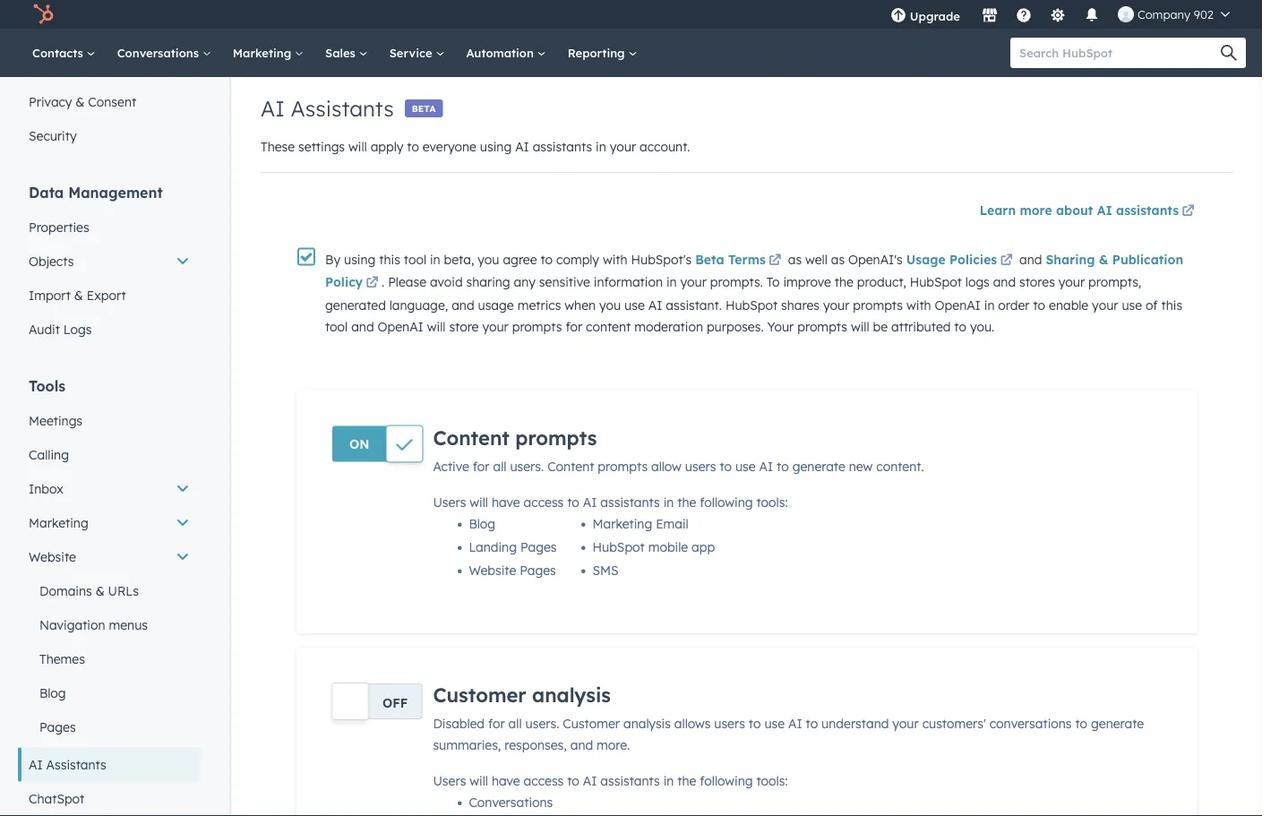 Task type: locate. For each thing, give the bounding box(es) containing it.
usage
[[906, 251, 946, 267]]

1 horizontal spatial hubspot
[[726, 297, 778, 313]]

1 vertical spatial users.
[[525, 716, 559, 732]]

1 users from the top
[[433, 494, 466, 510]]

blog inside tools element
[[39, 685, 66, 701]]

0 vertical spatial openai
[[935, 297, 981, 313]]

tools: inside users will have access to ai assistants in the following tools: conversations
[[756, 773, 788, 789]]

1 tools: from the top
[[756, 494, 788, 510]]

chatspot link
[[18, 782, 201, 816]]

order
[[998, 297, 1030, 313]]

the up email
[[678, 494, 696, 510]]

tools: for users will have access to ai assistants in the following tools: conversations
[[756, 773, 788, 789]]

your inside 'customer analysis allows users to use ai to understand your customers' conversations to generate summaries, responses, and more.'
[[893, 716, 919, 732]]

analysis for customer analysis allows users to use ai to understand your customers' conversations to generate summaries, responses, and more.
[[623, 716, 671, 732]]

this up '.'
[[379, 251, 400, 267]]

the for users will have access to ai assistants in the following tools: conversations
[[678, 773, 696, 789]]

ai assistants up settings
[[261, 95, 394, 122]]

link opens in a new window image left '.'
[[366, 273, 379, 294]]

1 vertical spatial customer
[[563, 716, 620, 732]]

0 horizontal spatial all
[[493, 459, 507, 474]]

2 horizontal spatial marketing
[[593, 516, 652, 532]]

0 vertical spatial the
[[835, 274, 854, 290]]

0 vertical spatial assistants
[[291, 95, 394, 122]]

logs
[[63, 322, 92, 337]]

and left more. at the left of page
[[570, 737, 593, 753]]

the inside . please avoid sharing any sensitive information in your prompts. to improve the product, hubspot logs and stores your prompts, generated language, and usage metrics when you use ai assistant. hubspot shares your prompts with openai in order to enable your use of this tool and openai will store your prompts for content moderation purposes. your prompts will be attributed to you.
[[835, 274, 854, 290]]

avoid
[[430, 274, 463, 290]]

will down summaries, at the left bottom
[[470, 773, 488, 789]]

you up content
[[599, 297, 621, 313]]

company 902
[[1138, 7, 1214, 21]]

marketing
[[233, 45, 295, 60], [29, 515, 88, 531], [593, 516, 652, 532]]

your
[[610, 139, 636, 155], [680, 274, 707, 290], [1059, 274, 1085, 290], [823, 297, 850, 313], [1092, 297, 1118, 313], [482, 318, 509, 334], [893, 716, 919, 732]]

to inside users will have access to ai assistants in the following tools: conversations
[[567, 773, 579, 789]]

sharing
[[466, 274, 510, 290]]

in
[[596, 139, 606, 155], [430, 251, 440, 267], [666, 274, 677, 290], [984, 297, 995, 313], [664, 494, 674, 510], [664, 773, 674, 789]]

for right active in the bottom left of the page
[[473, 459, 490, 474]]

as left well
[[788, 251, 802, 267]]

have down responses,
[[492, 773, 520, 789]]

assistants inside ai assistants link
[[46, 757, 106, 773]]

1 vertical spatial access
[[524, 773, 564, 789]]

2 vertical spatial for
[[488, 716, 505, 732]]

2 tools: from the top
[[756, 773, 788, 789]]

reporting
[[568, 45, 628, 60]]

ai inside 'customer analysis allows users to use ai to understand your customers' conversations to generate summaries, responses, and more.'
[[788, 716, 802, 732]]

assistants up chatspot
[[46, 757, 106, 773]]

sharing
[[1046, 251, 1095, 267]]

upgrade image
[[890, 8, 906, 24]]

1 horizontal spatial tool
[[404, 251, 426, 267]]

0 vertical spatial customer
[[433, 683, 526, 707]]

upgrade
[[910, 9, 960, 23]]

conversations
[[117, 45, 202, 60], [469, 795, 553, 810]]

tools
[[29, 377, 66, 395]]

access for users will have access to ai assistants in the following tools:
[[524, 494, 564, 510]]

using
[[480, 139, 512, 155], [344, 251, 376, 267]]

for for active
[[473, 459, 490, 474]]

generate left new
[[792, 459, 846, 474]]

will inside users will have access to ai assistants in the following tools: conversations
[[470, 773, 488, 789]]

any
[[514, 274, 536, 290]]

improve
[[783, 274, 831, 290]]

& inside the domains & urls link
[[96, 583, 105, 599]]

website inside button
[[29, 549, 76, 565]]

2 vertical spatial hubspot
[[593, 539, 645, 555]]

& right privacy
[[76, 94, 85, 110]]

1 horizontal spatial analysis
[[623, 716, 671, 732]]

link opens in a new window image for terms
[[769, 254, 781, 267]]

content
[[586, 318, 631, 334]]

website button
[[18, 540, 201, 574]]

language,
[[390, 297, 448, 313]]

1 horizontal spatial content
[[547, 459, 594, 474]]

in inside users will have access to ai assistants in the following tools: conversations
[[664, 773, 674, 789]]

1 horizontal spatial generate
[[1091, 716, 1144, 732]]

1 horizontal spatial assistants
[[291, 95, 394, 122]]

marketing inside button
[[29, 515, 88, 531]]

hubspot inside marketing email hubspot mobile app sms
[[593, 539, 645, 555]]

landing
[[469, 539, 517, 555]]

following down allows
[[700, 773, 753, 789]]

with up attributed at the right top of page
[[907, 297, 931, 313]]

marketing left sales
[[233, 45, 295, 60]]

0 vertical spatial analysis
[[532, 683, 611, 707]]

1 vertical spatial assistants
[[46, 757, 106, 773]]

your down 'usage' at the top of the page
[[482, 318, 509, 334]]

your
[[767, 318, 794, 334]]

beta up prompts.
[[695, 251, 724, 267]]

with up information
[[603, 251, 628, 267]]

assistants up settings
[[291, 95, 394, 122]]

content up users will have access to ai assistants in the following tools: in the bottom of the page
[[547, 459, 594, 474]]

0 vertical spatial users
[[685, 459, 716, 474]]

& for publication
[[1099, 251, 1109, 267]]

0 vertical spatial for
[[566, 318, 582, 334]]

users. for active
[[510, 459, 544, 474]]

0 vertical spatial users.
[[510, 459, 544, 474]]

security
[[29, 128, 77, 144]]

privacy
[[29, 94, 72, 110]]

1 vertical spatial all
[[508, 716, 522, 732]]

0 vertical spatial have
[[492, 494, 520, 510]]

0 horizontal spatial this
[[379, 251, 400, 267]]

following for users will have access to ai assistants in the following tools: conversations
[[700, 773, 753, 789]]

assistants inside users will have access to ai assistants in the following tools: conversations
[[600, 773, 660, 789]]

data management element
[[18, 183, 201, 347]]

be
[[873, 318, 888, 334]]

have up the blog landing pages website pages
[[492, 494, 520, 510]]

notifications image
[[1084, 8, 1100, 24]]

0 horizontal spatial hubspot
[[593, 539, 645, 555]]

1 access from the top
[[524, 494, 564, 510]]

0 horizontal spatial beta
[[412, 103, 436, 114]]

ai inside "link"
[[1097, 202, 1112, 218]]

understand
[[822, 716, 889, 732]]

hubspot up sms
[[593, 539, 645, 555]]

access up the blog landing pages website pages
[[524, 494, 564, 510]]

prompts
[[853, 297, 903, 313], [512, 318, 562, 334], [798, 318, 847, 334], [515, 425, 597, 450], [598, 459, 648, 474]]

1 vertical spatial analysis
[[623, 716, 671, 732]]

1 horizontal spatial ai assistants
[[261, 95, 394, 122]]

0 horizontal spatial content
[[433, 425, 510, 450]]

1 vertical spatial beta
[[695, 251, 724, 267]]

1 horizontal spatial this
[[1161, 297, 1183, 313]]

about
[[1056, 202, 1093, 218]]

pages down blog link
[[39, 719, 76, 735]]

your down sharing
[[1059, 274, 1085, 290]]

for up summaries, at the left bottom
[[488, 716, 505, 732]]

help image
[[1016, 8, 1032, 24]]

1 horizontal spatial blog
[[469, 516, 495, 532]]

learn more about ai assistants
[[980, 202, 1179, 218]]

2 vertical spatial pages
[[39, 719, 76, 735]]

1 vertical spatial following
[[700, 773, 753, 789]]

link opens in a new window image up publication
[[1182, 206, 1195, 218]]

use right allow
[[735, 459, 756, 474]]

0 horizontal spatial marketing
[[29, 515, 88, 531]]

0 horizontal spatial blog
[[39, 685, 66, 701]]

1 vertical spatial this
[[1161, 297, 1183, 313]]

link opens in a new window image left '.'
[[366, 277, 379, 290]]

marketing down users will have access to ai assistants in the following tools: in the bottom of the page
[[593, 516, 652, 532]]

0 vertical spatial blog
[[469, 516, 495, 532]]

2 users from the top
[[433, 773, 466, 789]]

and up the stores on the right
[[1016, 251, 1046, 267]]

link opens in a new window image up publication
[[1182, 201, 1195, 223]]

0 vertical spatial following
[[700, 494, 753, 510]]

analysis up responses,
[[532, 683, 611, 707]]

use left understand
[[764, 716, 785, 732]]

1 following from the top
[[700, 494, 753, 510]]

everyone
[[423, 139, 477, 155]]

marketing down inbox
[[29, 515, 88, 531]]

marketplaces image
[[982, 8, 998, 24]]

& inside 'sharing & publication policy'
[[1099, 251, 1109, 267]]

1 vertical spatial users
[[714, 716, 745, 732]]

1 vertical spatial blog
[[39, 685, 66, 701]]

website down 'landing'
[[469, 562, 516, 578]]

& left export
[[74, 288, 83, 303]]

menu
[[880, 0, 1241, 35]]

calling
[[29, 447, 69, 463]]

1 vertical spatial ai assistants
[[29, 757, 106, 773]]

& left "urls" in the bottom left of the page
[[96, 583, 105, 599]]

generate
[[792, 459, 846, 474], [1091, 716, 1144, 732]]

2 following from the top
[[700, 773, 753, 789]]

0 horizontal spatial website
[[29, 549, 76, 565]]

conversations right code
[[117, 45, 202, 60]]

customer analysis
[[433, 683, 611, 707]]

settings image
[[1050, 8, 1066, 24]]

responses,
[[505, 737, 567, 753]]

beta terms
[[695, 251, 766, 267]]

1 vertical spatial you
[[599, 297, 621, 313]]

your right shares
[[823, 297, 850, 313]]

0 vertical spatial this
[[379, 251, 400, 267]]

use
[[624, 297, 645, 313], [1122, 297, 1142, 313], [735, 459, 756, 474], [764, 716, 785, 732]]

link opens in a new window image
[[1182, 206, 1195, 218], [769, 250, 781, 271], [1000, 250, 1013, 271], [366, 273, 379, 294]]

users down active in the bottom left of the page
[[433, 494, 466, 510]]

0 horizontal spatial customer
[[433, 683, 526, 707]]

0 horizontal spatial ai assistants
[[29, 757, 106, 773]]

account.
[[640, 139, 690, 155]]

automation
[[466, 45, 537, 60]]

these
[[261, 139, 295, 155]]

blog down themes
[[39, 685, 66, 701]]

users right allow
[[685, 459, 716, 474]]

1 vertical spatial have
[[492, 773, 520, 789]]

inbox button
[[18, 472, 201, 506]]

ai assistants up chatspot
[[29, 757, 106, 773]]

0 vertical spatial access
[[524, 494, 564, 510]]

product,
[[857, 274, 906, 290]]

customer up more. at the left of page
[[563, 716, 620, 732]]

and down generated
[[351, 318, 374, 334]]

1 vertical spatial for
[[473, 459, 490, 474]]

code
[[82, 60, 113, 76]]

0 horizontal spatial conversations
[[117, 45, 202, 60]]

and up store
[[452, 297, 474, 313]]

for down when
[[566, 318, 582, 334]]

link opens in a new window image inside sharing & publication policy link
[[366, 273, 379, 294]]

sensitive
[[539, 274, 590, 290]]

objects button
[[18, 245, 201, 279]]

the down as well as openai's
[[835, 274, 854, 290]]

2 horizontal spatial hubspot
[[910, 274, 962, 290]]

beta terms link
[[695, 250, 785, 271]]

generate right conversations
[[1091, 716, 1144, 732]]

company
[[1138, 7, 1191, 21]]

0 vertical spatial content
[[433, 425, 510, 450]]

the down allows
[[678, 773, 696, 789]]

properties link
[[18, 211, 201, 245]]

2 access from the top
[[524, 773, 564, 789]]

analysis inside 'customer analysis allows users to use ai to understand your customers' conversations to generate summaries, responses, and more.'
[[623, 716, 671, 732]]

privacy & consent
[[29, 94, 136, 110]]

as right well
[[831, 251, 845, 267]]

import & export
[[29, 288, 126, 303]]

website up domains
[[29, 549, 76, 565]]

users right allows
[[714, 716, 745, 732]]

prompts.
[[710, 274, 763, 290]]

0 vertical spatial generate
[[792, 459, 846, 474]]

all down content prompts
[[493, 459, 507, 474]]

beta for beta terms
[[695, 251, 724, 267]]

your left 'customers''
[[893, 716, 919, 732]]

analysis
[[532, 683, 611, 707], [623, 716, 671, 732]]

&
[[76, 94, 85, 110], [1099, 251, 1109, 267], [74, 288, 83, 303], [96, 583, 105, 599]]

customer for customer analysis allows users to use ai to understand your customers' conversations to generate summaries, responses, and more.
[[563, 716, 620, 732]]

content up active in the bottom left of the page
[[433, 425, 510, 450]]

0 vertical spatial using
[[480, 139, 512, 155]]

for for disabled
[[488, 716, 505, 732]]

audit logs
[[29, 322, 92, 337]]

1 horizontal spatial conversations
[[469, 795, 553, 810]]

following inside users will have access to ai assistants in the following tools: conversations
[[700, 773, 753, 789]]

new
[[849, 459, 873, 474]]

0 horizontal spatial openai
[[378, 318, 424, 334]]

0 vertical spatial all
[[493, 459, 507, 474]]

privacy & consent link
[[18, 85, 201, 119]]

beta up everyone
[[412, 103, 436, 114]]

have
[[492, 494, 520, 510], [492, 773, 520, 789]]

0 horizontal spatial using
[[344, 251, 376, 267]]

users for users will have access to ai assistants in the following tools: conversations
[[433, 773, 466, 789]]

link opens in a new window image right policies
[[1000, 254, 1013, 267]]

tool up please
[[404, 251, 426, 267]]

0 vertical spatial users
[[433, 494, 466, 510]]

1 horizontal spatial customer
[[563, 716, 620, 732]]

& inside privacy & consent link
[[76, 94, 85, 110]]

access for users will have access to ai assistants in the following tools: conversations
[[524, 773, 564, 789]]

2 have from the top
[[492, 773, 520, 789]]

.
[[382, 274, 385, 290]]

1 horizontal spatial beta
[[695, 251, 724, 267]]

1 horizontal spatial you
[[599, 297, 621, 313]]

the inside users will have access to ai assistants in the following tools: conversations
[[678, 773, 696, 789]]

for inside . please avoid sharing any sensitive information in your prompts. to improve the product, hubspot logs and stores your prompts, generated language, and usage metrics when you use ai assistant. hubspot shares your prompts with openai in order to enable your use of this tool and openai will store your prompts for content moderation purposes. your prompts will be attributed to you.
[[566, 318, 582, 334]]

link opens in a new window image up to
[[769, 254, 781, 267]]

this inside . please avoid sharing any sensitive information in your prompts. to improve the product, hubspot logs and stores your prompts, generated language, and usage metrics when you use ai assistant. hubspot shares your prompts with openai in order to enable your use of this tool and openai will store your prompts for content moderation purposes. your prompts will be attributed to you.
[[1161, 297, 1183, 313]]

1 horizontal spatial with
[[907, 297, 931, 313]]

hubspot down "usage"
[[910, 274, 962, 290]]

data management
[[29, 184, 163, 202]]

1 horizontal spatial all
[[508, 716, 522, 732]]

& inside import & export link
[[74, 288, 83, 303]]

link opens in a new window image inside usage policies link
[[1000, 254, 1013, 267]]

users
[[433, 494, 466, 510], [433, 773, 466, 789]]

ai inside tools element
[[29, 757, 43, 773]]

your left account. on the top of the page
[[610, 139, 636, 155]]

1 vertical spatial with
[[907, 297, 931, 313]]

mobile
[[648, 539, 688, 555]]

and inside 'customer analysis allows users to use ai to understand your customers' conversations to generate summaries, responses, and more.'
[[570, 737, 593, 753]]

users inside users will have access to ai assistants in the following tools: conversations
[[433, 773, 466, 789]]

using right everyone
[[480, 139, 512, 155]]

blog inside the blog landing pages website pages
[[469, 516, 495, 532]]

with
[[603, 251, 628, 267], [907, 297, 931, 313]]

access down responses,
[[524, 773, 564, 789]]

2 as from the left
[[831, 251, 845, 267]]

blog for blog landing pages website pages
[[469, 516, 495, 532]]

please
[[388, 274, 426, 290]]

navigation
[[39, 617, 105, 633]]

1 horizontal spatial as
[[831, 251, 845, 267]]

reporting link
[[557, 29, 648, 77]]

. please avoid sharing any sensitive information in your prompts. to improve the product, hubspot logs and stores your prompts, generated language, and usage metrics when you use ai assistant. hubspot shares your prompts with openai in order to enable your use of this tool and openai will store your prompts for content moderation purposes. your prompts will be attributed to you.
[[325, 274, 1183, 334]]

0 horizontal spatial you
[[478, 251, 499, 267]]

this right of
[[1161, 297, 1183, 313]]

apply
[[371, 139, 403, 155]]

openai down language, at the top of the page
[[378, 318, 424, 334]]

analysis up more. at the left of page
[[623, 716, 671, 732]]

0 vertical spatial tools:
[[756, 494, 788, 510]]

tools:
[[756, 494, 788, 510], [756, 773, 788, 789]]

0 horizontal spatial assistants
[[46, 757, 106, 773]]

customer inside 'customer analysis allows users to use ai to understand your customers' conversations to generate summaries, responses, and more.'
[[563, 716, 620, 732]]

1 have from the top
[[492, 494, 520, 510]]

conversations down responses,
[[469, 795, 553, 810]]

0 horizontal spatial tool
[[325, 318, 348, 334]]

1 vertical spatial tool
[[325, 318, 348, 334]]

following up app
[[700, 494, 753, 510]]

0 vertical spatial with
[[603, 251, 628, 267]]

& up 'prompts,'
[[1099, 251, 1109, 267]]

link opens in a new window image up to
[[769, 250, 781, 271]]

blog
[[469, 516, 495, 532], [39, 685, 66, 701]]

will left be
[[851, 318, 870, 334]]

meetings
[[29, 413, 82, 429]]

users down summaries, at the left bottom
[[433, 773, 466, 789]]

using right by
[[344, 251, 376, 267]]

users. up responses,
[[525, 716, 559, 732]]

1 vertical spatial generate
[[1091, 716, 1144, 732]]

link opens in a new window image inside sharing & publication policy link
[[366, 277, 379, 290]]

pages left sms
[[520, 562, 556, 578]]

users. down content prompts
[[510, 459, 544, 474]]

customer up disabled for all users.
[[433, 683, 526, 707]]

blog up 'landing'
[[469, 516, 495, 532]]

themes link
[[18, 642, 201, 676]]

0 vertical spatial conversations
[[117, 45, 202, 60]]

1 vertical spatial users
[[433, 773, 466, 789]]

all down the customer analysis
[[508, 716, 522, 732]]

link opens in a new window image right policies
[[1000, 250, 1013, 271]]

1 vertical spatial the
[[678, 494, 696, 510]]

1 vertical spatial conversations
[[469, 795, 553, 810]]

pages inside tools element
[[39, 719, 76, 735]]

0 vertical spatial tool
[[404, 251, 426, 267]]

link opens in a new window image
[[1182, 201, 1195, 223], [769, 254, 781, 267], [1000, 254, 1013, 267], [366, 277, 379, 290]]

0 vertical spatial pages
[[520, 539, 557, 555]]

users will have access to ai assistants in the following tools: conversations
[[433, 773, 788, 810]]

learn more about ai assistants link
[[980, 200, 1198, 223]]

have inside users will have access to ai assistants in the following tools: conversations
[[492, 773, 520, 789]]

service
[[389, 45, 436, 60]]

conversations link
[[106, 29, 222, 77]]

& for export
[[74, 288, 83, 303]]

will left apply
[[348, 139, 367, 155]]

access inside users will have access to ai assistants in the following tools: conversations
[[524, 773, 564, 789]]

hubspot up purposes.
[[726, 297, 778, 313]]

use inside 'customer analysis allows users to use ai to understand your customers' conversations to generate summaries, responses, and more.'
[[764, 716, 785, 732]]

link opens in a new window image inside beta terms link
[[769, 254, 781, 267]]

pages right 'landing'
[[520, 539, 557, 555]]

you up 'sharing'
[[478, 251, 499, 267]]

settings link
[[1039, 0, 1077, 29]]

settings
[[298, 139, 345, 155]]

0 horizontal spatial as
[[788, 251, 802, 267]]

1 vertical spatial hubspot
[[726, 297, 778, 313]]

customer
[[433, 683, 526, 707], [563, 716, 620, 732]]

0 vertical spatial beta
[[412, 103, 436, 114]]

use down information
[[624, 297, 645, 313]]

the for users will have access to ai assistants in the following tools:
[[678, 494, 696, 510]]

of
[[1146, 297, 1158, 313]]

1 horizontal spatial website
[[469, 562, 516, 578]]

2 vertical spatial the
[[678, 773, 696, 789]]

openai down logs
[[935, 297, 981, 313]]

1 vertical spatial tools:
[[756, 773, 788, 789]]

audit
[[29, 322, 60, 337]]

generate inside 'customer analysis allows users to use ai to understand your customers' conversations to generate summaries, responses, and more.'
[[1091, 716, 1144, 732]]

tool down generated
[[325, 318, 348, 334]]

0 horizontal spatial analysis
[[532, 683, 611, 707]]



Task type: describe. For each thing, give the bounding box(es) containing it.
moderation
[[634, 318, 703, 334]]

summaries,
[[433, 737, 501, 753]]

hubspot's
[[631, 251, 692, 267]]

by
[[325, 251, 340, 267]]

users inside 'customer analysis allows users to use ai to understand your customers' conversations to generate summaries, responses, and more.'
[[714, 716, 745, 732]]

blog for blog
[[39, 685, 66, 701]]

export
[[87, 288, 126, 303]]

1 vertical spatial openai
[[378, 318, 424, 334]]

link opens in a new window image for &
[[366, 277, 379, 290]]

you.
[[970, 318, 995, 334]]

you inside . please avoid sharing any sensitive information in your prompts. to improve the product, hubspot logs and stores your prompts, generated language, and usage metrics when you use ai assistant. hubspot shares your prompts with openai in order to enable your use of this tool and openai will store your prompts for content moderation purposes. your prompts will be attributed to you.
[[599, 297, 621, 313]]

logs
[[966, 274, 990, 290]]

chatspot
[[29, 791, 84, 807]]

tools element
[[18, 376, 201, 816]]

& for urls
[[96, 583, 105, 599]]

1 as from the left
[[788, 251, 802, 267]]

service link
[[379, 29, 455, 77]]

ai assistants inside tools element
[[29, 757, 106, 773]]

security link
[[18, 119, 201, 153]]

tracking code
[[29, 60, 113, 76]]

conversations inside users will have access to ai assistants in the following tools: conversations
[[469, 795, 553, 810]]

navigation menus
[[39, 617, 148, 633]]

website inside the blog landing pages website pages
[[469, 562, 516, 578]]

0 horizontal spatial generate
[[792, 459, 846, 474]]

more
[[1020, 202, 1052, 218]]

your down 'prompts,'
[[1092, 297, 1118, 313]]

ai inside . please avoid sharing any sensitive information in your prompts. to improve the product, hubspot logs and stores your prompts, generated language, and usage metrics when you use ai assistant. hubspot shares your prompts with openai in order to enable your use of this tool and openai will store your prompts for content moderation purposes. your prompts will be attributed to you.
[[648, 297, 662, 313]]

link opens in a new window image inside learn more about ai assistants "link"
[[1182, 201, 1195, 223]]

these settings will apply to everyone using ai assistants in your account.
[[261, 139, 690, 155]]

tools: for users will have access to ai assistants in the following tools:
[[756, 494, 788, 510]]

1 vertical spatial pages
[[520, 562, 556, 578]]

allow
[[651, 459, 682, 474]]

marketing inside marketing email hubspot mobile app sms
[[593, 516, 652, 532]]

link opens in a new window image for &
[[366, 273, 379, 294]]

use left of
[[1122, 297, 1142, 313]]

data
[[29, 184, 64, 202]]

policies
[[950, 251, 997, 267]]

mateo roberts image
[[1118, 6, 1134, 22]]

1 vertical spatial content
[[547, 459, 594, 474]]

store
[[449, 318, 479, 334]]

users for users will have access to ai assistants in the following tools:
[[433, 494, 466, 510]]

objects
[[29, 254, 74, 269]]

domains & urls
[[39, 583, 139, 599]]

sharing & publication policy
[[325, 251, 1184, 290]]

beta,
[[444, 251, 474, 267]]

import
[[29, 288, 71, 303]]

link opens in a new window image for terms
[[769, 250, 781, 271]]

when
[[565, 297, 596, 313]]

link opens in a new window image inside learn more about ai assistants "link"
[[1182, 206, 1195, 218]]

sales
[[325, 45, 359, 60]]

marketing link
[[222, 29, 314, 77]]

1 horizontal spatial marketing
[[233, 45, 295, 60]]

more.
[[597, 737, 630, 753]]

generated
[[325, 297, 386, 313]]

have for users will have access to ai assistants in the following tools: conversations
[[492, 773, 520, 789]]

users. for disabled
[[525, 716, 559, 732]]

all for active
[[493, 459, 507, 474]]

blog landing pages website pages
[[469, 516, 557, 578]]

properties
[[29, 219, 89, 235]]

information
[[594, 274, 663, 290]]

marketing email hubspot mobile app sms
[[593, 516, 715, 578]]

disabled for all users.
[[433, 716, 559, 732]]

urls
[[108, 583, 139, 599]]

1 horizontal spatial using
[[480, 139, 512, 155]]

agree
[[503, 251, 537, 267]]

tracking code link
[[18, 51, 201, 85]]

sharing & publication policy link
[[325, 251, 1184, 294]]

company 902 button
[[1107, 0, 1241, 29]]

menus
[[109, 617, 148, 633]]

shares
[[781, 297, 820, 313]]

conversations
[[990, 716, 1072, 732]]

all for disabled
[[508, 716, 522, 732]]

customer for customer analysis
[[433, 683, 526, 707]]

will up 'landing'
[[470, 494, 488, 510]]

your up assistant.
[[680, 274, 707, 290]]

active for all users. content prompts allow users to use ai to generate new content.
[[433, 459, 924, 474]]

link opens in a new window image for policies
[[1000, 254, 1013, 267]]

link opens in a new window image for policies
[[1000, 250, 1013, 271]]

tool inside . please avoid sharing any sensitive information in your prompts. to improve the product, hubspot logs and stores your prompts, generated language, and usage metrics when you use ai assistant. hubspot shares your prompts with openai in order to enable your use of this tool and openai will store your prompts for content moderation purposes. your prompts will be attributed to you.
[[325, 318, 348, 334]]

0 horizontal spatial with
[[603, 251, 628, 267]]

hubspot image
[[32, 4, 54, 25]]

0 vertical spatial hubspot
[[910, 274, 962, 290]]

disabled
[[433, 716, 485, 732]]

navigation menus link
[[18, 608, 201, 642]]

usage policies link
[[906, 250, 1016, 271]]

help button
[[1009, 0, 1039, 29]]

email
[[656, 516, 689, 532]]

themes
[[39, 651, 85, 667]]

search image
[[1221, 45, 1237, 61]]

beta for beta
[[412, 103, 436, 114]]

assistant.
[[666, 297, 722, 313]]

menu containing company 902
[[880, 0, 1241, 35]]

assistants inside "link"
[[1116, 202, 1179, 218]]

stores
[[1019, 274, 1055, 290]]

902
[[1194, 7, 1214, 21]]

management
[[68, 184, 163, 202]]

1 horizontal spatial openai
[[935, 297, 981, 313]]

app
[[692, 539, 715, 555]]

import & export link
[[18, 279, 201, 313]]

policy
[[325, 274, 363, 290]]

will left store
[[427, 318, 446, 334]]

analysis for customer analysis
[[532, 683, 611, 707]]

terms
[[728, 251, 766, 267]]

calling link
[[18, 438, 201, 472]]

pages link
[[18, 710, 201, 744]]

& for consent
[[76, 94, 85, 110]]

sales link
[[314, 29, 379, 77]]

sms
[[593, 562, 619, 578]]

following for users will have access to ai assistants in the following tools:
[[700, 494, 753, 510]]

ai assistants link
[[18, 748, 201, 782]]

on
[[349, 436, 369, 452]]

and up order
[[993, 274, 1016, 290]]

0 vertical spatial ai assistants
[[261, 95, 394, 122]]

ai inside users will have access to ai assistants in the following tools: conversations
[[583, 773, 597, 789]]

automation link
[[455, 29, 557, 77]]

well
[[805, 251, 828, 267]]

1 vertical spatial using
[[344, 251, 376, 267]]

marketing button
[[18, 506, 201, 540]]

usage
[[478, 297, 514, 313]]

consent
[[88, 94, 136, 110]]

content prompts
[[433, 425, 597, 450]]

Search HubSpot search field
[[1010, 38, 1230, 68]]

tracking
[[29, 60, 79, 76]]

0 vertical spatial you
[[478, 251, 499, 267]]

hubspot link
[[21, 4, 67, 25]]

have for users will have access to ai assistants in the following tools:
[[492, 494, 520, 510]]

openai's
[[848, 251, 903, 267]]

with inside . please avoid sharing any sensitive information in your prompts. to improve the product, hubspot logs and stores your prompts, generated language, and usage metrics when you use ai assistant. hubspot shares your prompts with openai in order to enable your use of this tool and openai will store your prompts for content moderation purposes. your prompts will be attributed to you.
[[907, 297, 931, 313]]

publication
[[1112, 251, 1184, 267]]



Task type: vqa. For each thing, say whether or not it's contained in the screenshot.
Users for Users will have access to AI assistants in the following tools: Conversations
yes



